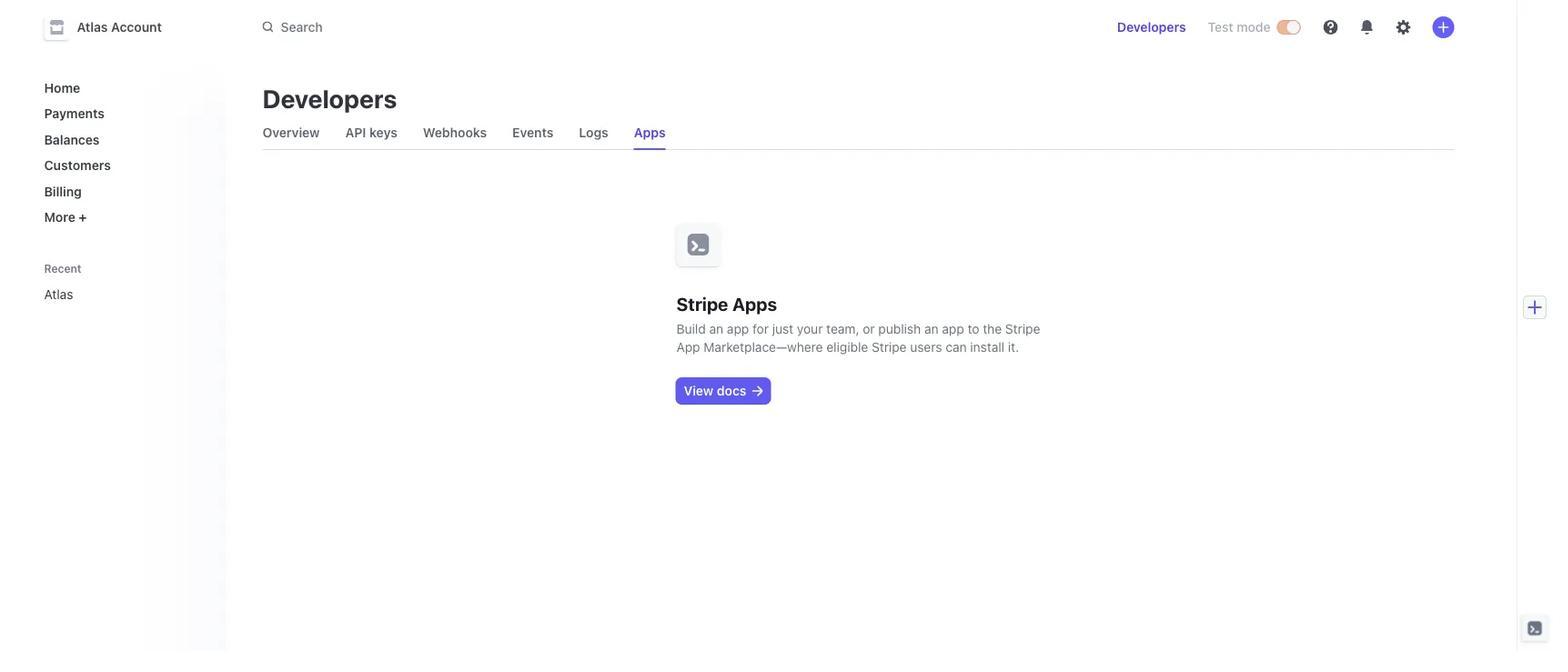 Task type: describe. For each thing, give the bounding box(es) containing it.
customers link
[[37, 151, 212, 180]]

balances link
[[37, 125, 212, 154]]

atlas account button
[[44, 15, 180, 40]]

events
[[513, 125, 554, 140]]

1 app from the left
[[727, 322, 749, 337]]

logs
[[579, 125, 609, 140]]

team,
[[827, 322, 860, 337]]

apps inside tab list
[[634, 125, 666, 140]]

view docs
[[684, 384, 747, 399]]

Search text field
[[252, 11, 765, 44]]

1 horizontal spatial developers
[[1118, 20, 1187, 35]]

it.
[[1009, 340, 1020, 355]]

2 app from the left
[[943, 322, 965, 337]]

search
[[281, 19, 323, 34]]

to
[[968, 322, 980, 337]]

overview link
[[255, 120, 327, 146]]

apps inside stripe apps build an app for just your team, or publish an app to the stripe app marketplace—where eligible stripe users can install it.
[[733, 293, 777, 315]]

2 an from the left
[[925, 322, 939, 337]]

view
[[684, 384, 714, 399]]

1 an from the left
[[710, 322, 724, 337]]

settings image
[[1397, 20, 1412, 35]]

1 vertical spatial stripe
[[1006, 322, 1041, 337]]

api keys link
[[338, 120, 405, 146]]

eligible
[[827, 340, 869, 355]]

for
[[753, 322, 769, 337]]

events link
[[505, 120, 561, 146]]

api keys
[[345, 125, 398, 140]]

home link
[[37, 73, 212, 102]]

Search search field
[[252, 11, 765, 44]]

core navigation links element
[[37, 73, 212, 232]]

test mode
[[1209, 20, 1271, 35]]

account
[[111, 20, 162, 35]]

overview
[[263, 125, 320, 140]]

help image
[[1324, 20, 1339, 35]]

recent
[[44, 262, 82, 275]]

logs link
[[572, 120, 616, 146]]

build
[[677, 322, 706, 337]]

more +
[[44, 210, 87, 225]]

apps link
[[627, 120, 673, 146]]

payments
[[44, 106, 105, 121]]

api
[[345, 125, 366, 140]]

app
[[677, 340, 701, 355]]



Task type: locate. For each thing, give the bounding box(es) containing it.
just
[[773, 322, 794, 337]]

1 horizontal spatial apps
[[733, 293, 777, 315]]

app up can
[[943, 322, 965, 337]]

keys
[[370, 125, 398, 140]]

0 vertical spatial developers
[[1118, 20, 1187, 35]]

0 horizontal spatial an
[[710, 322, 724, 337]]

can
[[946, 340, 967, 355]]

app
[[727, 322, 749, 337], [943, 322, 965, 337]]

an
[[710, 322, 724, 337], [925, 322, 939, 337]]

tab list containing overview
[[255, 117, 1455, 150]]

0 horizontal spatial app
[[727, 322, 749, 337]]

more
[[44, 210, 75, 225]]

atlas inside recent navigation links element
[[44, 287, 73, 302]]

the
[[983, 322, 1002, 337]]

stripe up build
[[677, 293, 729, 315]]

stripe
[[677, 293, 729, 315], [1006, 322, 1041, 337], [872, 340, 907, 355]]

users
[[911, 340, 943, 355]]

atlas account
[[77, 20, 162, 35]]

install
[[971, 340, 1005, 355]]

atlas down recent
[[44, 287, 73, 302]]

0 horizontal spatial stripe
[[677, 293, 729, 315]]

app left for
[[727, 322, 749, 337]]

0 vertical spatial apps
[[634, 125, 666, 140]]

developers up api
[[263, 83, 397, 113]]

tab list
[[255, 117, 1455, 150]]

or
[[863, 322, 875, 337]]

docs
[[717, 384, 747, 399]]

0 horizontal spatial apps
[[634, 125, 666, 140]]

publish
[[879, 322, 921, 337]]

view docs link
[[677, 379, 771, 404]]

webhooks link
[[416, 120, 494, 146]]

atlas
[[77, 20, 108, 35], [44, 287, 73, 302]]

webhooks
[[423, 125, 487, 140]]

mode
[[1237, 20, 1271, 35]]

1 horizontal spatial stripe
[[872, 340, 907, 355]]

marketplace—where
[[704, 340, 823, 355]]

1 vertical spatial atlas
[[44, 287, 73, 302]]

atlas for atlas account
[[77, 20, 108, 35]]

developers left test
[[1118, 20, 1187, 35]]

apps
[[634, 125, 666, 140], [733, 293, 777, 315]]

an up the 'users'
[[925, 322, 939, 337]]

stripe apps build an app for just your team, or publish an app to the stripe app marketplace—where eligible stripe users can install it.
[[677, 293, 1041, 355]]

stripe down publish
[[872, 340, 907, 355]]

developers link
[[1110, 13, 1194, 42]]

balances
[[44, 132, 100, 147]]

stripe up it.
[[1006, 322, 1041, 337]]

2 vertical spatial stripe
[[872, 340, 907, 355]]

1 horizontal spatial app
[[943, 322, 965, 337]]

an right build
[[710, 322, 724, 337]]

atlas inside button
[[77, 20, 108, 35]]

payments link
[[37, 99, 212, 128]]

1 horizontal spatial atlas
[[77, 20, 108, 35]]

1 horizontal spatial an
[[925, 322, 939, 337]]

0 horizontal spatial atlas
[[44, 287, 73, 302]]

0 vertical spatial atlas
[[77, 20, 108, 35]]

1 vertical spatial developers
[[263, 83, 397, 113]]

apps right logs
[[634, 125, 666, 140]]

recent navigation links element
[[26, 254, 226, 310]]

0 horizontal spatial developers
[[263, 83, 397, 113]]

atlas link
[[37, 280, 186, 310]]

home
[[44, 80, 80, 95]]

0 vertical spatial stripe
[[677, 293, 729, 315]]

2 horizontal spatial stripe
[[1006, 322, 1041, 337]]

billing link
[[37, 177, 212, 206]]

test
[[1209, 20, 1234, 35]]

atlas for atlas
[[44, 287, 73, 302]]

billing
[[44, 184, 82, 199]]

apps up for
[[733, 293, 777, 315]]

your
[[797, 322, 823, 337]]

atlas left account
[[77, 20, 108, 35]]

customers
[[44, 158, 111, 173]]

+
[[79, 210, 87, 225]]

developers
[[1118, 20, 1187, 35], [263, 83, 397, 113]]

1 vertical spatial apps
[[733, 293, 777, 315]]



Task type: vqa. For each thing, say whether or not it's contained in the screenshot.
Bugs
no



